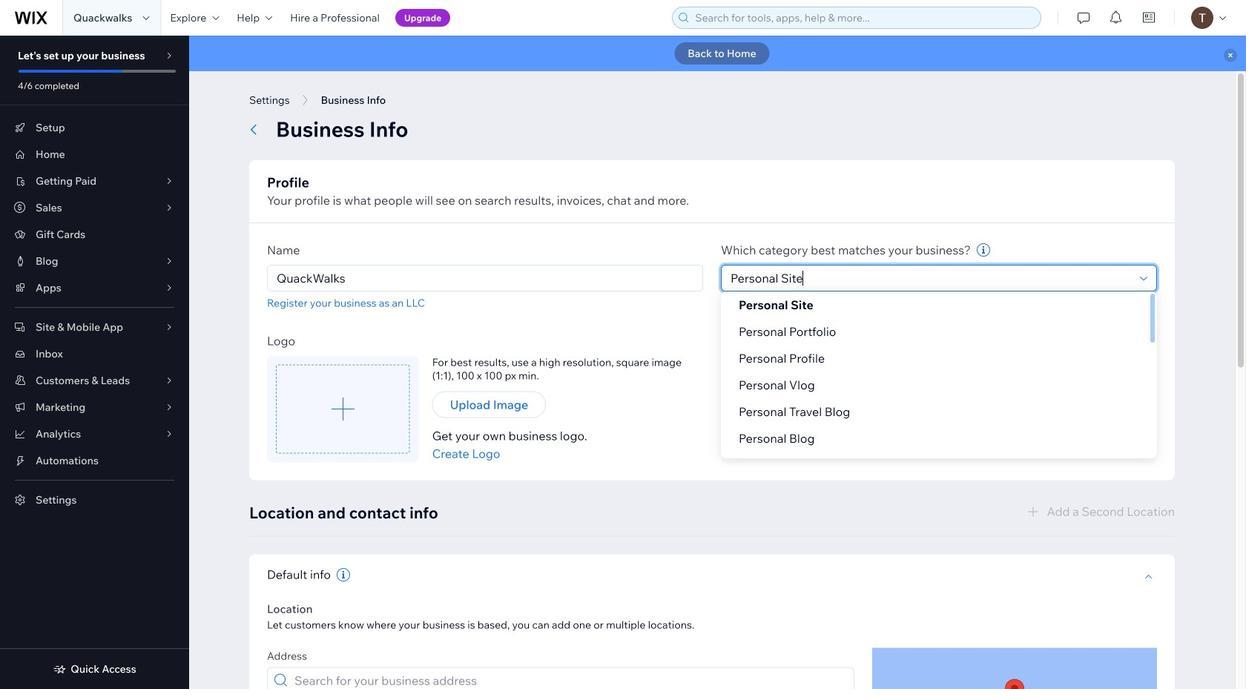 Task type: vqa. For each thing, say whether or not it's contained in the screenshot.
Explore to the left
no



Task type: locate. For each thing, give the bounding box(es) containing it.
list box
[[721, 292, 1158, 479]]

sidebar element
[[0, 36, 189, 689]]

Describe your business here. What makes it great? Use short catchy text to tell people what you do or offer. text field
[[721, 338, 1158, 443]]

alert
[[189, 36, 1247, 71]]

Search for your business address field
[[290, 668, 850, 689]]

map region
[[873, 648, 1158, 689]]



Task type: describe. For each thing, give the bounding box(es) containing it.
Search for tools, apps, help & more... field
[[691, 7, 1037, 28]]

Enter your business or website type field
[[726, 266, 1136, 291]]

Type your business name (e.g., Amy's Shoes) field
[[272, 266, 698, 291]]



